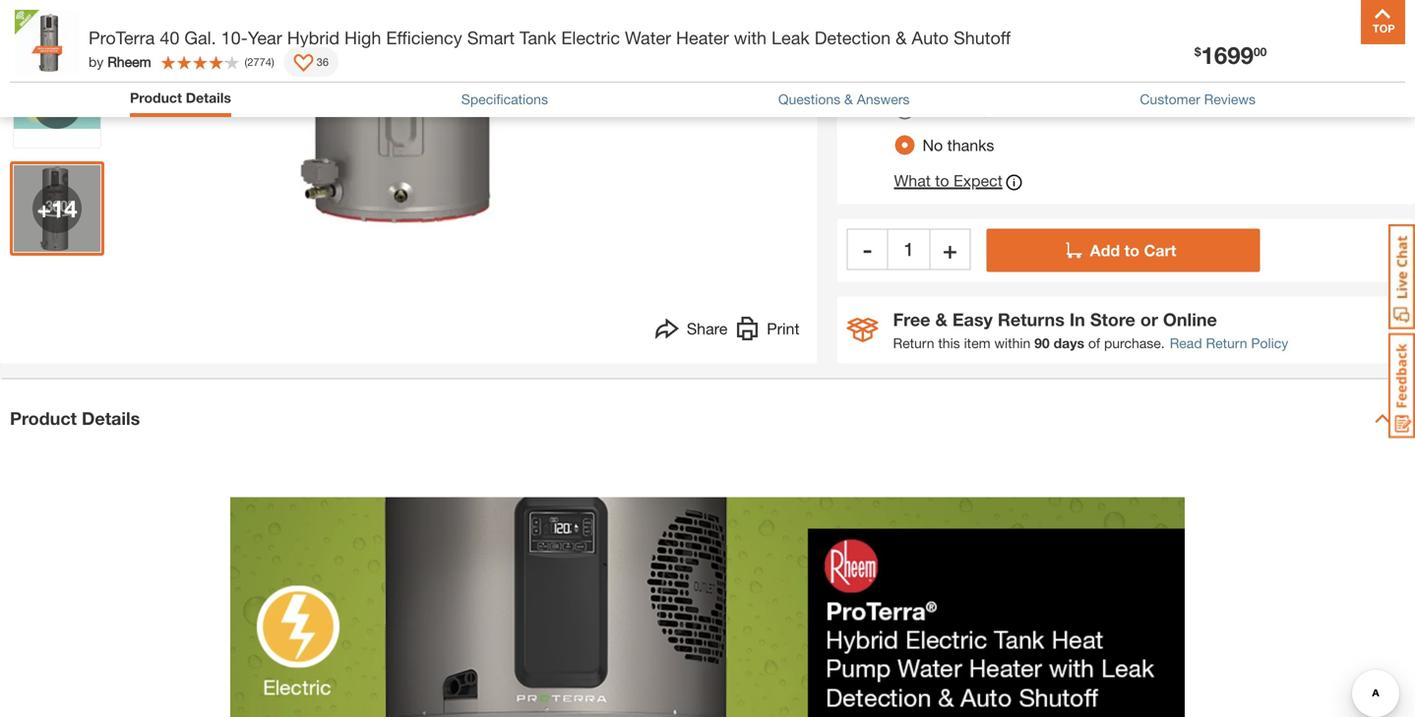 Task type: describe. For each thing, give the bounding box(es) containing it.
this
[[939, 335, 961, 352]]

smart
[[467, 27, 515, 48]]

1699
[[1202, 41, 1254, 69]]

0 horizontal spatial by
[[89, 54, 104, 70]]

or
[[1141, 309, 1159, 330]]

14
[[51, 195, 77, 223]]

+ for +
[[944, 235, 958, 264]]

1 horizontal spatial details
[[186, 90, 231, 106]]

share button
[[656, 317, 728, 346]]

)
[[272, 55, 274, 68]]

1 return from the left
[[894, 335, 935, 352]]

feedback link image
[[1389, 333, 1416, 439]]

10-
[[221, 27, 248, 48]]

no
[[923, 136, 944, 155]]

90
[[1035, 335, 1050, 352]]

high
[[345, 27, 381, 48]]

heater
[[676, 27, 729, 48]]

rheem
[[108, 54, 151, 70]]

$
[[1195, 45, 1202, 59]]

+ button
[[930, 229, 971, 270]]

protect
[[895, 30, 970, 56]]

read return policy link
[[1170, 333, 1289, 354]]

cart
[[1145, 241, 1177, 260]]

0 horizontal spatial 312741469_s01 image
[[14, 166, 100, 252]]

answers
[[857, 91, 910, 107]]

add to cart button
[[987, 229, 1261, 272]]

plan
[[1126, 65, 1157, 84]]

0 horizontal spatial details
[[82, 408, 140, 429]]

1 horizontal spatial 312741469_s01 image
[[119, 0, 710, 231]]

efficiency
[[386, 27, 462, 48]]

expect
[[954, 171, 1003, 190]]

tank
[[520, 27, 557, 48]]

by inside protect this item select a home depot protection plan by allstate for:
[[1162, 65, 1179, 84]]

returns
[[998, 309, 1065, 330]]

this
[[976, 30, 1020, 56]]

purchase.
[[1105, 335, 1165, 352]]

00
[[1254, 45, 1267, 59]]

reviews
[[1205, 91, 1256, 107]]

0 horizontal spatial product
[[10, 408, 77, 429]]

item
[[965, 335, 991, 352]]

specifications
[[462, 91, 548, 107]]

by rheem
[[89, 54, 151, 70]]

what
[[895, 171, 931, 190]]

store
[[1091, 309, 1136, 330]]

1 vertical spatial product details
[[10, 408, 140, 429]]

print
[[767, 320, 800, 338]]

40
[[160, 27, 180, 48]]

product image image
[[15, 10, 79, 74]]

electric
[[562, 27, 620, 48]]

gal.
[[184, 27, 216, 48]]

5
[[923, 101, 932, 119]]

thanks
[[948, 136, 995, 155]]

& for free
[[936, 309, 948, 330]]

1 vertical spatial year
[[936, 101, 967, 119]]

live chat image
[[1389, 224, 1416, 330]]

with
[[734, 27, 767, 48]]

for:
[[1240, 65, 1263, 84]]

policy
[[1252, 335, 1289, 352]]

( 2774 )
[[245, 55, 274, 68]]

hybrid
[[287, 27, 340, 48]]



Task type: locate. For each thing, give the bounding box(es) containing it.
0 vertical spatial product
[[130, 90, 182, 106]]

(
[[245, 55, 248, 68]]

display image
[[294, 54, 314, 74]]

by up customer
[[1162, 65, 1179, 84]]

free
[[894, 309, 931, 330]]

5 year / $75.00
[[923, 101, 1029, 119]]

option group
[[888, 92, 1045, 163]]

within
[[995, 335, 1031, 352]]

0 horizontal spatial to
[[936, 171, 950, 190]]

2774
[[248, 55, 272, 68]]

of
[[1089, 335, 1101, 352]]

a
[[943, 65, 951, 84]]

customer reviews
[[1141, 91, 1256, 107]]

option group containing 5 year /
[[888, 92, 1045, 163]]

to inside button
[[936, 171, 950, 190]]

1 horizontal spatial to
[[1125, 241, 1140, 260]]

0 horizontal spatial +
[[37, 195, 51, 223]]

customer reviews button
[[1141, 89, 1256, 110], [1141, 89, 1256, 110]]

to for add
[[1125, 241, 1140, 260]]

in
[[1070, 309, 1086, 330]]

questions & answers button
[[779, 89, 910, 110], [779, 89, 910, 110]]

icon image
[[847, 318, 879, 343]]

+
[[37, 195, 51, 223], [944, 235, 958, 264]]

0 vertical spatial &
[[896, 27, 907, 48]]

/
[[971, 101, 976, 119]]

to right what
[[936, 171, 950, 190]]

1 vertical spatial &
[[845, 91, 854, 107]]

1 vertical spatial product
[[10, 408, 77, 429]]

auto
[[912, 27, 949, 48]]

1 horizontal spatial &
[[896, 27, 907, 48]]

customer
[[1141, 91, 1201, 107]]

2 vertical spatial &
[[936, 309, 948, 330]]

add
[[1091, 241, 1121, 260]]

proterra
[[89, 27, 155, 48]]

return
[[894, 335, 935, 352], [1207, 335, 1248, 352]]

+ inside the + button
[[944, 235, 958, 264]]

leak
[[772, 27, 810, 48]]

1 vertical spatial to
[[1125, 241, 1140, 260]]

0 vertical spatial to
[[936, 171, 950, 190]]

what to expect
[[895, 171, 1003, 190]]

None field
[[889, 229, 930, 270]]

by left rheem
[[89, 54, 104, 70]]

312741469_s01 image
[[119, 0, 710, 231], [14, 166, 100, 252]]

1 horizontal spatial year
[[936, 101, 967, 119]]

+ 14
[[37, 195, 77, 223]]

questions & answers
[[779, 91, 910, 107]]

by
[[89, 54, 104, 70], [1162, 65, 1179, 84]]

to
[[936, 171, 950, 190], [1125, 241, 1140, 260]]

what to expect button
[[895, 171, 1023, 195]]

& up this
[[936, 309, 948, 330]]

year
[[248, 27, 282, 48], [936, 101, 967, 119]]

to right the add
[[1125, 241, 1140, 260]]

year up ( 2774 )
[[248, 27, 282, 48]]

36
[[317, 55, 329, 68]]

year left /
[[936, 101, 967, 119]]

0 horizontal spatial &
[[845, 91, 854, 107]]

questions
[[779, 91, 841, 107]]

shutoff
[[954, 27, 1011, 48]]

1 horizontal spatial by
[[1162, 65, 1179, 84]]

& left answers
[[845, 91, 854, 107]]

detection
[[815, 27, 891, 48]]

& for questions
[[845, 91, 854, 107]]

0 horizontal spatial return
[[894, 335, 935, 352]]

- button
[[847, 229, 889, 270]]

product details
[[130, 90, 231, 106], [10, 408, 140, 429]]

return down free
[[894, 335, 935, 352]]

easy
[[953, 309, 993, 330]]

days
[[1054, 335, 1085, 352]]

add to cart
[[1091, 241, 1177, 260]]

no thanks
[[923, 136, 995, 155]]

read
[[1170, 335, 1203, 352]]

to for what
[[936, 171, 950, 190]]

item
[[1026, 30, 1072, 56]]

2 horizontal spatial &
[[936, 309, 948, 330]]

select
[[895, 65, 939, 84]]

-
[[863, 235, 873, 264]]

print button
[[736, 317, 800, 346]]

+ for + 14
[[37, 195, 51, 223]]

depot
[[1002, 65, 1045, 84]]

online
[[1164, 309, 1218, 330]]

product
[[130, 90, 182, 106], [10, 408, 77, 429]]

6320920709112 image
[[14, 61, 100, 148]]

water
[[625, 27, 672, 48]]

details
[[186, 90, 231, 106], [82, 408, 140, 429]]

protect this item select a home depot protection plan by allstate for:
[[895, 30, 1263, 84]]

free & easy returns in store or online return this item within 90 days of purchase. read return policy
[[894, 309, 1289, 352]]

to inside button
[[1125, 241, 1140, 260]]

1 vertical spatial +
[[944, 235, 958, 264]]

share
[[687, 320, 728, 338]]

36 button
[[284, 47, 339, 77]]

0 vertical spatial year
[[248, 27, 282, 48]]

top button
[[1362, 0, 1406, 44]]

0 horizontal spatial year
[[248, 27, 282, 48]]

1 horizontal spatial +
[[944, 235, 958, 264]]

$ 1699 00
[[1195, 41, 1267, 69]]

home
[[956, 65, 998, 84]]

6249856066001 image
[[14, 0, 100, 43]]

1 horizontal spatial product
[[130, 90, 182, 106]]

& left auto
[[896, 27, 907, 48]]

1 vertical spatial details
[[82, 408, 140, 429]]

caret image
[[1376, 411, 1391, 427]]

0 vertical spatial +
[[37, 195, 51, 223]]

0 vertical spatial product details
[[130, 90, 231, 106]]

proterra 40 gal. 10-year hybrid high efficiency smart tank electric water heater with leak detection & auto shutoff
[[89, 27, 1011, 48]]

protection
[[1050, 65, 1122, 84]]

2 return from the left
[[1207, 335, 1248, 352]]

& inside 'free & easy returns in store or online return this item within 90 days of purchase. read return policy'
[[936, 309, 948, 330]]

return right read on the top
[[1207, 335, 1248, 352]]

allstate
[[1183, 65, 1235, 84]]

specifications button
[[462, 89, 548, 110], [462, 89, 548, 110]]

$75.00
[[981, 101, 1029, 119]]

&
[[896, 27, 907, 48], [845, 91, 854, 107], [936, 309, 948, 330]]

0 vertical spatial details
[[186, 90, 231, 106]]

1 horizontal spatial return
[[1207, 335, 1248, 352]]



Task type: vqa. For each thing, say whether or not it's contained in the screenshot.
the top Details
yes



